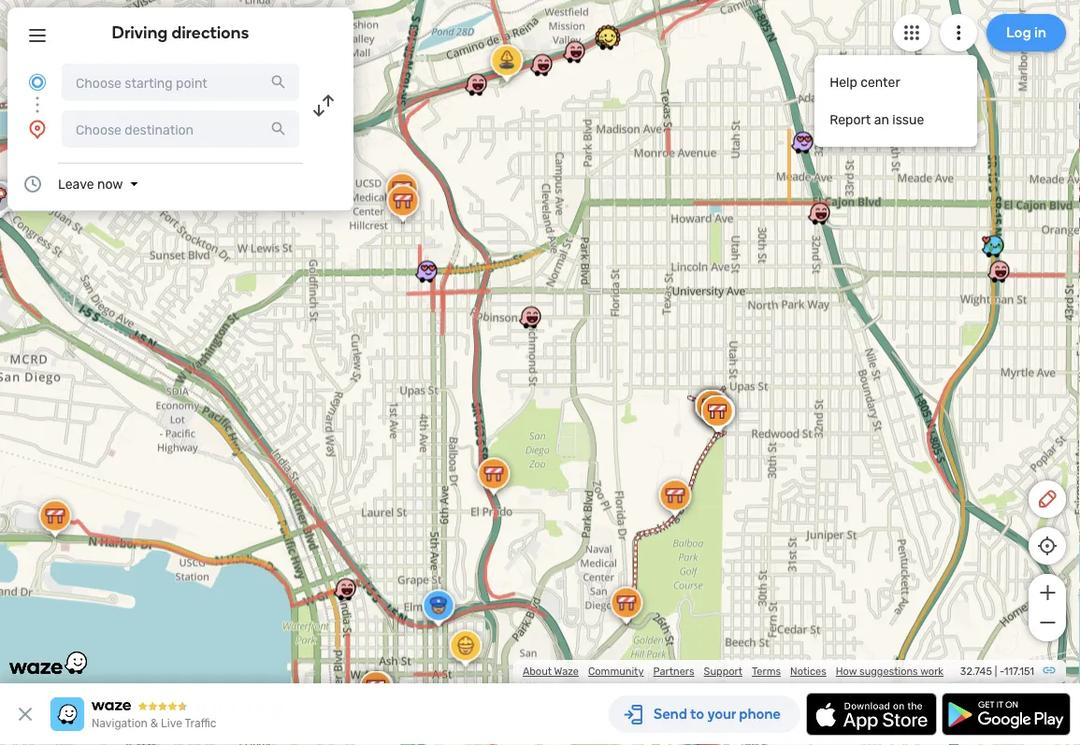 Task type: describe. For each thing, give the bounding box(es) containing it.
zoom out image
[[1036, 612, 1059, 634]]

leave
[[58, 176, 94, 192]]

notices link
[[790, 665, 826, 678]]

about waze link
[[523, 665, 579, 678]]

Choose starting point text field
[[62, 64, 299, 101]]

suggestions
[[859, 665, 918, 678]]

work
[[920, 665, 944, 678]]

about waze community partners support terms notices how suggestions work
[[523, 665, 944, 678]]

now
[[97, 176, 123, 192]]

-
[[1000, 665, 1004, 678]]

current location image
[[26, 71, 49, 94]]

navigation & live traffic
[[92, 717, 216, 730]]

how
[[836, 665, 857, 678]]

driving
[[112, 22, 168, 43]]

driving directions
[[112, 22, 249, 43]]

clock image
[[22, 173, 44, 195]]

32.745 | -117.151
[[960, 665, 1034, 678]]

community
[[588, 665, 644, 678]]

link image
[[1042, 663, 1057, 678]]

navigation
[[92, 717, 148, 730]]

|
[[995, 665, 997, 678]]

community link
[[588, 665, 644, 678]]



Task type: vqa. For each thing, say whether or not it's contained in the screenshot.
right to
no



Task type: locate. For each thing, give the bounding box(es) containing it.
waze
[[554, 665, 579, 678]]

partners
[[653, 665, 694, 678]]

support link
[[704, 665, 742, 678]]

terms
[[752, 665, 781, 678]]

partners link
[[653, 665, 694, 678]]

live
[[161, 717, 182, 730]]

Choose destination text field
[[62, 110, 299, 148]]

117.151
[[1004, 665, 1034, 678]]

notices
[[790, 665, 826, 678]]

32.745
[[960, 665, 992, 678]]

traffic
[[185, 717, 216, 730]]

support
[[704, 665, 742, 678]]

pencil image
[[1036, 488, 1059, 511]]

how suggestions work link
[[836, 665, 944, 678]]

about
[[523, 665, 552, 678]]

zoom in image
[[1036, 582, 1059, 604]]

x image
[[14, 703, 36, 726]]

location image
[[26, 118, 49, 140]]

leave now
[[58, 176, 123, 192]]

directions
[[172, 22, 249, 43]]

&
[[150, 717, 158, 730]]

terms link
[[752, 665, 781, 678]]



